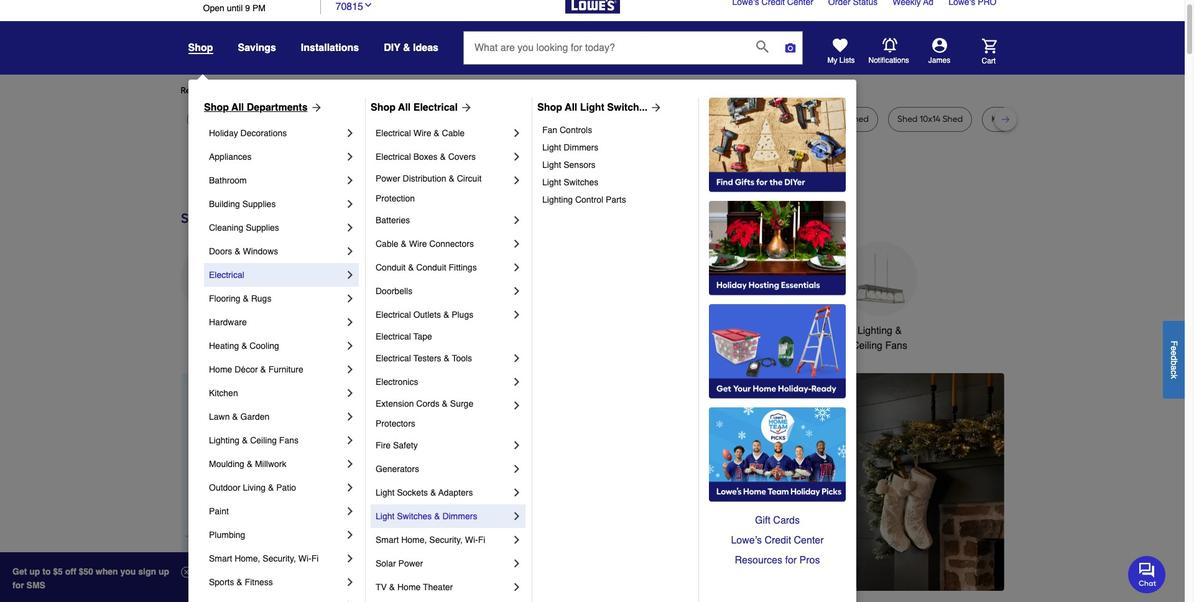 Task type: vqa. For each thing, say whether or not it's contained in the screenshot.
door hardware
no



Task type: locate. For each thing, give the bounding box(es) containing it.
light down fan
[[542, 142, 561, 152]]

extension cords & surge protectors
[[376, 399, 476, 429]]

arrow right image
[[308, 101, 323, 114], [458, 101, 473, 114], [981, 482, 994, 494]]

light down "generators"
[[376, 488, 395, 498]]

1 horizontal spatial up
[[159, 567, 169, 577]]

2 conduit from the left
[[416, 262, 446, 272]]

1 horizontal spatial fans
[[885, 340, 908, 351]]

lighting inside lighting control parts link
[[542, 195, 573, 205]]

1 vertical spatial kitchen
[[209, 388, 238, 398]]

electrical tape link
[[376, 327, 523, 346]]

e up d
[[1169, 346, 1179, 351]]

kitchen inside button
[[466, 325, 499, 336]]

2 all from the left
[[398, 102, 411, 113]]

0 horizontal spatial lighting & ceiling fans
[[209, 435, 299, 445]]

electrical for electrical wire & cable
[[376, 128, 411, 138]]

1 horizontal spatial wi-
[[465, 535, 478, 545]]

chevron right image for appliances
[[344, 151, 356, 163]]

wi- for left the smart home, security, wi-fi link
[[298, 554, 311, 564]]

you left more
[[294, 85, 308, 96]]

& inside 'link'
[[237, 577, 242, 587]]

2 vertical spatial lighting
[[209, 435, 240, 445]]

open
[[203, 3, 224, 13]]

plumbing
[[209, 530, 245, 540]]

home décor & furniture
[[209, 365, 303, 374]]

0 horizontal spatial dimmers
[[442, 511, 477, 521]]

cards
[[773, 515, 800, 526]]

smart home
[[757, 325, 813, 336]]

kitchen for kitchen
[[209, 388, 238, 398]]

light down the "light sockets & adapters"
[[376, 511, 395, 521]]

supplies up cleaning supplies
[[242, 199, 276, 209]]

0 horizontal spatial all
[[231, 102, 244, 113]]

chevron right image for electrical
[[344, 269, 356, 281]]

1 horizontal spatial smart
[[376, 535, 399, 545]]

electrical testers & tools link
[[376, 346, 511, 370]]

shop for shop all electrical
[[371, 102, 396, 113]]

electrical for electrical boxes & covers
[[376, 152, 411, 162]]

electrical for electrical testers & tools
[[376, 353, 411, 363]]

shop for shop all light switch...
[[537, 102, 562, 113]]

chevron right image for plumbing
[[344, 529, 356, 541]]

chevron right image for extension cords & surge protectors link
[[511, 399, 523, 412]]

smart home button
[[748, 241, 823, 338]]

0 horizontal spatial kitchen
[[209, 388, 238, 398]]

chevron right image for moulding & millwork
[[344, 458, 356, 470]]

chevron right image for lighting & ceiling fans
[[344, 434, 356, 447]]

3 shop from the left
[[537, 102, 562, 113]]

smart
[[757, 325, 784, 336], [376, 535, 399, 545], [209, 554, 232, 564]]

arrow right image for shop all departments
[[308, 101, 323, 114]]

recommended searches for you
[[181, 85, 308, 96]]

bathroom inside button
[[669, 325, 712, 336]]

doorbells
[[376, 286, 412, 296]]

conduit up "doorbells"
[[376, 262, 406, 272]]

arrow left image
[[412, 482, 425, 494]]

1 vertical spatial decorations
[[381, 340, 434, 351]]

shed left 10x14
[[898, 114, 918, 124]]

lowe's home improvement notification center image
[[882, 38, 897, 53]]

2 you from the left
[[404, 85, 419, 96]]

2 horizontal spatial all
[[565, 102, 577, 113]]

decorations down christmas
[[381, 340, 434, 351]]

lighting inside lighting & ceiling fans
[[858, 325, 893, 336]]

1 horizontal spatial arrow right image
[[458, 101, 473, 114]]

smart home, security, wi-fi up fitness
[[209, 554, 319, 564]]

shop
[[188, 42, 213, 53]]

conduit & conduit fittings
[[376, 262, 477, 272]]

power up tv & home theater
[[398, 559, 423, 569]]

0 horizontal spatial you
[[294, 85, 308, 96]]

1 horizontal spatial home,
[[401, 535, 427, 545]]

paint
[[209, 506, 229, 516]]

b
[[1169, 360, 1179, 365]]

center
[[794, 535, 824, 546]]

1 horizontal spatial shop
[[371, 102, 396, 113]]

home, down light switches & dimmers
[[401, 535, 427, 545]]

arrow right image inside shop all departments "link"
[[308, 101, 323, 114]]

1 shed from the left
[[731, 114, 751, 124]]

2 horizontal spatial lighting
[[858, 325, 893, 336]]

& inside "link"
[[408, 262, 414, 272]]

0 horizontal spatial cable
[[376, 239, 398, 249]]

lighting inside lighting & ceiling fans link
[[209, 435, 240, 445]]

chevron right image for lawn & garden link
[[344, 411, 356, 423]]

wi- up the sports & fitness 'link'
[[298, 554, 311, 564]]

1 horizontal spatial decorations
[[381, 340, 434, 351]]

wire down the interior
[[413, 128, 431, 138]]

all up fan controls at left
[[565, 102, 577, 113]]

lawn
[[209, 412, 230, 422]]

get your home holiday-ready. image
[[709, 304, 846, 399]]

all inside "link"
[[231, 102, 244, 113]]

wi- up solar power link
[[465, 535, 478, 545]]

chevron right image for generators
[[511, 463, 523, 475]]

switches for light switches
[[564, 177, 599, 187]]

quikrete
[[588, 114, 622, 124]]

d
[[1169, 355, 1179, 360]]

1 vertical spatial home
[[209, 365, 232, 374]]

decorations inside christmas decorations button
[[381, 340, 434, 351]]

appliances down holiday at the left of page
[[209, 152, 252, 162]]

more
[[318, 85, 339, 96]]

shed right storage
[[849, 114, 869, 124]]

power inside solar power link
[[398, 559, 423, 569]]

distribution
[[403, 174, 446, 183]]

1 all from the left
[[231, 102, 244, 113]]

0 horizontal spatial fi
[[311, 554, 319, 564]]

1 vertical spatial cable
[[376, 239, 398, 249]]

chevron right image for electronics link
[[511, 376, 523, 388]]

chevron right image for doorbells link at the left of the page
[[511, 285, 523, 297]]

3 all from the left
[[565, 102, 577, 113]]

1 vertical spatial security,
[[263, 554, 296, 564]]

arrow right image for shop all electrical
[[458, 101, 473, 114]]

recommended searches for you heading
[[181, 85, 1004, 97]]

power inside power distribution & circuit protection
[[376, 174, 400, 183]]

fan controls link
[[542, 121, 690, 139]]

lighting control parts
[[542, 195, 626, 205]]

hardie board
[[650, 114, 703, 124]]

electrical wire & cable
[[376, 128, 465, 138]]

departments
[[247, 102, 308, 113]]

fi for the smart home, security, wi-fi link to the right
[[478, 535, 485, 545]]

light for light switches & dimmers
[[376, 511, 395, 521]]

1 vertical spatial bathroom
[[669, 325, 712, 336]]

decorations
[[240, 128, 287, 138], [381, 340, 434, 351]]

electrical up flooring
[[209, 270, 244, 280]]

lowe's wishes you and your family a happy hanukkah. image
[[181, 164, 1004, 195]]

shed left 'outdoor'
[[731, 114, 751, 124]]

control
[[575, 195, 603, 205]]

0 vertical spatial wire
[[413, 128, 431, 138]]

0 vertical spatial fi
[[478, 535, 485, 545]]

appliances button
[[181, 241, 255, 338]]

$5
[[53, 567, 63, 577]]

2 shed from the left
[[849, 114, 869, 124]]

fan controls
[[542, 125, 592, 135]]

0 vertical spatial lighting & ceiling fans
[[852, 325, 908, 351]]

shop up lawn mower
[[204, 102, 229, 113]]

power distribution & circuit protection
[[376, 174, 484, 203]]

fire safety
[[376, 440, 418, 450]]

extension
[[376, 399, 414, 409]]

0 horizontal spatial lighting
[[209, 435, 240, 445]]

camera image
[[784, 42, 797, 54]]

holiday
[[209, 128, 238, 138]]

security, down light switches & dimmers link
[[429, 535, 463, 545]]

0 vertical spatial supplies
[[242, 199, 276, 209]]

1 vertical spatial switches
[[397, 511, 432, 521]]

power up the protection
[[376, 174, 400, 183]]

solar power
[[376, 559, 423, 569]]

1 horizontal spatial security,
[[429, 535, 463, 545]]

cart
[[982, 56, 996, 65]]

shed
[[731, 114, 751, 124], [849, 114, 869, 124], [898, 114, 918, 124], [943, 114, 963, 124]]

lawn mower
[[196, 114, 247, 124]]

0 horizontal spatial wi-
[[298, 554, 311, 564]]

0 horizontal spatial decorations
[[240, 128, 287, 138]]

chevron right image
[[344, 151, 356, 163], [344, 174, 356, 187], [511, 214, 523, 226], [344, 221, 356, 234], [511, 261, 523, 274], [344, 269, 356, 281], [344, 292, 356, 305], [344, 434, 356, 447], [511, 439, 523, 452], [344, 458, 356, 470], [511, 463, 523, 475], [511, 486, 523, 499], [344, 529, 356, 541], [344, 576, 356, 588], [511, 581, 523, 593], [344, 600, 356, 602]]

switches down sockets
[[397, 511, 432, 521]]

all up door interior
[[398, 102, 411, 113]]

0 vertical spatial appliances
[[209, 152, 252, 162]]

arrow right image
[[648, 101, 663, 114]]

0 horizontal spatial shop
[[204, 102, 229, 113]]

you up shop all electrical
[[404, 85, 419, 96]]

chevron right image for hardware link
[[344, 316, 356, 328]]

chevron right image for sports & fitness
[[344, 576, 356, 588]]

1 up from the left
[[29, 567, 40, 577]]

shop inside "link"
[[204, 102, 229, 113]]

smart home, security, wi-fi down light switches & dimmers
[[376, 535, 485, 545]]

shed for shed outdoor storage
[[731, 114, 751, 124]]

switches down sensors
[[564, 177, 599, 187]]

1 vertical spatial smart home, security, wi-fi
[[209, 554, 319, 564]]

lawn
[[196, 114, 218, 124]]

2 horizontal spatial home
[[787, 325, 813, 336]]

for up departments
[[281, 85, 292, 96]]

0 horizontal spatial security,
[[263, 554, 296, 564]]

1 horizontal spatial you
[[404, 85, 419, 96]]

1 conduit from the left
[[376, 262, 406, 272]]

1 vertical spatial lighting
[[858, 325, 893, 336]]

testers
[[413, 353, 441, 363]]

kitchen down plugs
[[466, 325, 499, 336]]

1 vertical spatial smart
[[376, 535, 399, 545]]

1 vertical spatial home,
[[235, 554, 260, 564]]

interior
[[406, 114, 434, 124]]

outdoor
[[209, 483, 240, 493]]

chevron right image for batteries
[[511, 214, 523, 226]]

fans inside lighting & ceiling fans
[[885, 340, 908, 351]]

electrical left boxes
[[376, 152, 411, 162]]

0 vertical spatial decorations
[[240, 128, 287, 138]]

0 horizontal spatial smart
[[209, 554, 232, 564]]

1 horizontal spatial switches
[[564, 177, 599, 187]]

2 shop from the left
[[371, 102, 396, 113]]

switch...
[[607, 102, 648, 113]]

1 vertical spatial power
[[398, 559, 423, 569]]

1 horizontal spatial kitchen
[[466, 325, 499, 336]]

savings button
[[238, 37, 276, 59]]

cable up covers
[[442, 128, 465, 138]]

ideas
[[413, 42, 439, 53]]

chevron right image for home décor & furniture link
[[344, 363, 356, 376]]

1 horizontal spatial ceiling
[[852, 340, 883, 351]]

home, up sports & fitness
[[235, 554, 260, 564]]

0 vertical spatial power
[[376, 174, 400, 183]]

resources for pros link
[[709, 550, 846, 570]]

0 horizontal spatial smart home, security, wi-fi link
[[209, 547, 344, 570]]

arrow right image inside shop all electrical link
[[458, 101, 473, 114]]

light down "light dimmers"
[[542, 160, 561, 170]]

1 horizontal spatial conduit
[[416, 262, 446, 272]]

bathroom
[[209, 175, 247, 185], [669, 325, 712, 336]]

0 horizontal spatial ceiling
[[250, 435, 277, 445]]

dimmers down adapters at the left bottom
[[442, 511, 477, 521]]

fans
[[885, 340, 908, 351], [279, 435, 299, 445]]

0 vertical spatial fans
[[885, 340, 908, 351]]

cart button
[[964, 38, 997, 66]]

e up b
[[1169, 351, 1179, 355]]

electrical up christmas
[[376, 310, 411, 320]]

lighting & ceiling fans link
[[209, 429, 344, 452]]

0 vertical spatial security,
[[429, 535, 463, 545]]

chevron right image
[[344, 127, 356, 139], [511, 127, 523, 139], [511, 151, 523, 163], [511, 174, 523, 187], [344, 198, 356, 210], [511, 238, 523, 250], [344, 245, 356, 258], [511, 285, 523, 297], [511, 309, 523, 321], [344, 316, 356, 328], [344, 340, 356, 352], [511, 352, 523, 365], [344, 363, 356, 376], [511, 376, 523, 388], [344, 387, 356, 399], [511, 399, 523, 412], [344, 411, 356, 423], [344, 481, 356, 494], [344, 505, 356, 518], [511, 510, 523, 523], [511, 534, 523, 546], [344, 552, 356, 565], [511, 557, 523, 570]]

diy & ideas
[[384, 42, 439, 53]]

lowe's home improvement cart image
[[982, 38, 997, 53]]

3 shed from the left
[[898, 114, 918, 124]]

fi up solar power link
[[478, 535, 485, 545]]

electrical left "tape"
[[376, 332, 411, 341]]

wi-
[[465, 535, 478, 545], [298, 554, 311, 564]]

lighting for lighting & ceiling fans link
[[209, 435, 240, 445]]

security, for left the smart home, security, wi-fi link
[[263, 554, 296, 564]]

& inside power distribution & circuit protection
[[449, 174, 455, 183]]

electrical boxes & covers link
[[376, 145, 511, 169]]

chevron right image for the electrical testers & tools link
[[511, 352, 523, 365]]

lighting control parts link
[[542, 191, 690, 208]]

decorations for holiday
[[240, 128, 287, 138]]

0 vertical spatial lighting
[[542, 195, 573, 205]]

all for departments
[[231, 102, 244, 113]]

1 horizontal spatial all
[[398, 102, 411, 113]]

for down get
[[12, 580, 24, 590]]

kitchen up lawn
[[209, 388, 238, 398]]

dimmers up sensors
[[564, 142, 599, 152]]

1 vertical spatial wi-
[[298, 554, 311, 564]]

moulding
[[209, 459, 244, 469]]

security, up the sports & fitness 'link'
[[263, 554, 296, 564]]

& inside the 'extension cords & surge protectors'
[[442, 399, 448, 409]]

you for more suggestions for you
[[404, 85, 419, 96]]

1 horizontal spatial bathroom
[[669, 325, 712, 336]]

smart home, security, wi-fi link down light switches & dimmers
[[376, 528, 511, 552]]

None search field
[[463, 31, 803, 76]]

2 vertical spatial home
[[397, 582, 421, 592]]

0 vertical spatial smart
[[757, 325, 784, 336]]

hardie
[[650, 114, 677, 124]]

0 vertical spatial switches
[[564, 177, 599, 187]]

1 vertical spatial ceiling
[[250, 435, 277, 445]]

1 horizontal spatial cable
[[442, 128, 465, 138]]

electrical up the interior
[[413, 102, 458, 113]]

smart home, security, wi-fi link up fitness
[[209, 547, 344, 570]]

c
[[1169, 370, 1179, 374]]

for left pros on the bottom right of page
[[785, 555, 797, 566]]

shop button
[[188, 42, 213, 54]]

decorations inside the "holiday decorations" link
[[240, 128, 287, 138]]

1 vertical spatial fi
[[311, 554, 319, 564]]

appliances up the heating
[[194, 325, 242, 336]]

1 horizontal spatial lighting & ceiling fans
[[852, 325, 908, 351]]

1 horizontal spatial home
[[397, 582, 421, 592]]

chevron right image for fire safety
[[511, 439, 523, 452]]

wire up the conduit & conduit fittings
[[409, 239, 427, 249]]

toilet
[[539, 114, 559, 124]]

lowe's home team holiday picks. image
[[709, 407, 846, 502]]

0 vertical spatial smart home, security, wi-fi
[[376, 535, 485, 545]]

chevron right image for outdoor living & patio link
[[344, 481, 356, 494]]

1 shop from the left
[[204, 102, 229, 113]]

1 horizontal spatial lighting
[[542, 195, 573, 205]]

chevron right image for solar power link
[[511, 557, 523, 570]]

cable down batteries
[[376, 239, 398, 249]]

1 horizontal spatial smart home, security, wi-fi link
[[376, 528, 511, 552]]

chevron right image for 'doors & windows' link
[[344, 245, 356, 258]]

2 horizontal spatial shop
[[537, 102, 562, 113]]

1 you from the left
[[294, 85, 308, 96]]

1 vertical spatial supplies
[[246, 223, 279, 233]]

1 vertical spatial appliances
[[194, 325, 242, 336]]

0 horizontal spatial bathroom
[[209, 175, 247, 185]]

search image
[[756, 40, 769, 53]]

1 vertical spatial dimmers
[[442, 511, 477, 521]]

fi
[[478, 535, 485, 545], [311, 554, 319, 564]]

1 vertical spatial fans
[[279, 435, 299, 445]]

0 horizontal spatial conduit
[[376, 262, 406, 272]]

kitchen faucets
[[466, 325, 537, 336]]

all for light
[[565, 102, 577, 113]]

supplies up windows
[[246, 223, 279, 233]]

home,
[[401, 535, 427, 545], [235, 554, 260, 564]]

0 vertical spatial ceiling
[[852, 340, 883, 351]]

0 vertical spatial kitchen
[[466, 325, 499, 336]]

0 horizontal spatial switches
[[397, 511, 432, 521]]

doors & windows
[[209, 246, 278, 256]]

electrical up electronics
[[376, 353, 411, 363]]

sensors
[[564, 160, 596, 170]]

shed right 10x14
[[943, 114, 963, 124]]

lowe's home improvement lists image
[[833, 38, 848, 53]]

decorations down peel
[[240, 128, 287, 138]]

smart inside button
[[757, 325, 784, 336]]

0 horizontal spatial up
[[29, 567, 40, 577]]

up right "sign"
[[159, 567, 169, 577]]

up left the to on the left of page
[[29, 567, 40, 577]]

2 horizontal spatial smart
[[757, 325, 784, 336]]

0 vertical spatial wi-
[[465, 535, 478, 545]]

lists
[[840, 56, 855, 65]]

lighting & ceiling fans inside button
[[852, 325, 908, 351]]

protectors
[[376, 419, 415, 429]]

chevron right image for paint link
[[344, 505, 356, 518]]

1 vertical spatial lighting & ceiling fans
[[209, 435, 299, 445]]

1 horizontal spatial fi
[[478, 535, 485, 545]]

light down the light sensors
[[542, 177, 561, 187]]

0 vertical spatial home
[[787, 325, 813, 336]]

0 horizontal spatial arrow right image
[[308, 101, 323, 114]]

fi up the sports & fitness 'link'
[[311, 554, 319, 564]]

light for light sockets & adapters
[[376, 488, 395, 498]]

all up mower
[[231, 102, 244, 113]]

all
[[231, 102, 244, 113], [398, 102, 411, 113], [565, 102, 577, 113]]

diy & ideas button
[[384, 37, 439, 59]]

you
[[294, 85, 308, 96], [404, 85, 419, 96]]

sports & fitness link
[[209, 570, 344, 594]]

shop up door
[[371, 102, 396, 113]]

electrical down door
[[376, 128, 411, 138]]

ceiling inside lighting & ceiling fans
[[852, 340, 883, 351]]

1 horizontal spatial dimmers
[[564, 142, 599, 152]]

chevron right image for tv & home theater
[[511, 581, 523, 593]]

25 days of deals. don't miss deals every day. same-day delivery on in-stock orders placed by 2 p m. image
[[181, 373, 382, 591]]

shop up the toilet
[[537, 102, 562, 113]]

conduit down the cable & wire connectors
[[416, 262, 446, 272]]



Task type: describe. For each thing, give the bounding box(es) containing it.
4 shed from the left
[[943, 114, 963, 124]]

kitchen for kitchen faucets
[[466, 325, 499, 336]]

open until 9 pm
[[203, 3, 266, 13]]

chevron right image for light switches & dimmers link
[[511, 510, 523, 523]]

shed for shed
[[849, 114, 869, 124]]

searches
[[242, 85, 279, 96]]

supplies for cleaning supplies
[[246, 223, 279, 233]]

1 e from the top
[[1169, 346, 1179, 351]]

doors
[[209, 246, 232, 256]]

outdoor
[[753, 114, 787, 124]]

light for light dimmers
[[542, 142, 561, 152]]

chevron right image for light sockets & adapters
[[511, 486, 523, 499]]

sockets
[[397, 488, 428, 498]]

fittings
[[449, 262, 477, 272]]

all for electrical
[[398, 102, 411, 113]]

get up to $5 off $50 when you sign up for sms
[[12, 567, 169, 590]]

hardware
[[209, 317, 247, 327]]

installations
[[301, 42, 359, 53]]

recommended
[[181, 85, 241, 96]]

0 horizontal spatial smart home, security, wi-fi
[[209, 554, 319, 564]]

shed for shed 10x14 shed
[[898, 114, 918, 124]]

light for light switches
[[542, 177, 561, 187]]

plugs
[[452, 310, 473, 320]]

switches for light switches & dimmers
[[397, 511, 432, 521]]

0 vertical spatial home,
[[401, 535, 427, 545]]

wi- for the smart home, security, wi-fi link to the right
[[465, 535, 478, 545]]

you
[[120, 567, 136, 577]]

home inside button
[[787, 325, 813, 336]]

2 horizontal spatial arrow right image
[[981, 482, 994, 494]]

shop 25 days of deals by category image
[[181, 208, 1004, 229]]

electrical outlets & plugs link
[[376, 303, 511, 327]]

chevron right image for flooring & rugs
[[344, 292, 356, 305]]

chevron down image
[[363, 0, 373, 10]]

you for recommended searches for you
[[294, 85, 308, 96]]

0 horizontal spatial fans
[[279, 435, 299, 445]]

more suggestions for you link
[[318, 85, 429, 97]]

1 horizontal spatial smart home, security, wi-fi
[[376, 535, 485, 545]]

doorbells link
[[376, 279, 511, 303]]

0 horizontal spatial home,
[[235, 554, 260, 564]]

surge
[[450, 399, 473, 409]]

diy
[[384, 42, 400, 53]]

lighting for lighting control parts link
[[542, 195, 573, 205]]

christmas decorations
[[381, 325, 434, 351]]

sign
[[138, 567, 156, 577]]

shop for shop all departments
[[204, 102, 229, 113]]

supplies for building supplies
[[242, 199, 276, 209]]

chevron right image for electrical boxes & covers link
[[511, 151, 523, 163]]

chevron right image for bathroom
[[344, 174, 356, 187]]

f
[[1169, 340, 1179, 346]]

light dimmers link
[[542, 139, 690, 156]]

flooring & rugs
[[209, 294, 271, 304]]

doors & windows link
[[209, 239, 344, 263]]

generators
[[376, 464, 419, 474]]

adapters
[[438, 488, 473, 498]]

chevron right image for "building supplies" link
[[344, 198, 356, 210]]

for inside "get up to $5 off $50 when you sign up for sms"
[[12, 580, 24, 590]]

cleaning
[[209, 223, 243, 233]]

shop all departments
[[204, 102, 308, 113]]

wallpaper
[[315, 114, 356, 124]]

light sockets & adapters link
[[376, 481, 511, 504]]

plumbing link
[[209, 523, 344, 547]]

home décor & furniture link
[[209, 358, 344, 381]]

moulding & millwork link
[[209, 452, 344, 476]]

connectors
[[429, 239, 474, 249]]

0 vertical spatial dimmers
[[564, 142, 599, 152]]

shop all electrical
[[371, 102, 458, 113]]

light switches link
[[542, 174, 690, 191]]

holiday decorations
[[209, 128, 287, 138]]

electronics
[[376, 377, 418, 387]]

electrical wire & cable link
[[376, 121, 511, 145]]

scroll to item #3 element
[[699, 567, 732, 575]]

chat invite button image
[[1128, 555, 1166, 593]]

light for light sensors
[[542, 160, 561, 170]]

windows
[[243, 246, 278, 256]]

rugs
[[251, 294, 271, 304]]

bathroom link
[[209, 169, 344, 192]]

chevron right image for the electrical wire & cable link
[[511, 127, 523, 139]]

extension cords & surge protectors link
[[376, 394, 511, 434]]

tv
[[376, 582, 387, 592]]

chevron right image for the "holiday decorations" link
[[344, 127, 356, 139]]

electrical for electrical outlets & plugs
[[376, 310, 411, 320]]

security, for the smart home, security, wi-fi link to the right
[[429, 535, 463, 545]]

fan
[[542, 125, 557, 135]]

chevron right image for power distribution & circuit protection link
[[511, 174, 523, 187]]

patio
[[276, 483, 296, 493]]

appliances link
[[209, 145, 344, 169]]

door
[[385, 114, 404, 124]]

lowe's home improvement logo image
[[565, 0, 620, 28]]

scroll to item #2 image
[[669, 568, 699, 573]]

christmas
[[385, 325, 430, 336]]

0 horizontal spatial home
[[209, 365, 232, 374]]

millwork
[[255, 459, 286, 469]]

light down recommended searches for you "heading"
[[580, 102, 605, 113]]

conduit & conduit fittings link
[[376, 256, 511, 279]]

boxes
[[413, 152, 438, 162]]

batteries link
[[376, 208, 511, 232]]

f e e d b a c k button
[[1163, 321, 1185, 398]]

shed 10x14 shed
[[898, 114, 963, 124]]

tape
[[413, 332, 432, 341]]

0 vertical spatial bathroom
[[209, 175, 247, 185]]

electrical for electrical tape
[[376, 332, 411, 341]]

my lists
[[828, 56, 855, 65]]

chevron right image for conduit & conduit fittings
[[511, 261, 523, 274]]

building
[[209, 199, 240, 209]]

9
[[245, 3, 250, 13]]

furniture
[[269, 365, 303, 374]]

fi for left the smart home, security, wi-fi link
[[311, 554, 319, 564]]

2 e from the top
[[1169, 351, 1179, 355]]

holiday hosting essentials. image
[[709, 201, 846, 295]]

0 vertical spatial cable
[[442, 128, 465, 138]]

appliances inside appliances button
[[194, 325, 242, 336]]

50 percent off all artificial christmas trees, holiday lights and more. image
[[402, 373, 1004, 591]]

resources for pros
[[735, 555, 820, 566]]

solar power link
[[376, 552, 511, 575]]

door interior
[[385, 114, 434, 124]]

cords
[[416, 399, 440, 409]]

safety
[[393, 440, 418, 450]]

& inside lighting & ceiling fans
[[895, 325, 902, 336]]

parts
[[606, 195, 626, 205]]

chevron right image for the heating & cooling link
[[344, 340, 356, 352]]

1 vertical spatial wire
[[409, 239, 427, 249]]

peel stick wallpaper
[[276, 114, 356, 124]]

gift cards
[[755, 515, 800, 526]]

controls
[[560, 125, 592, 135]]

paint link
[[209, 499, 344, 523]]

resources
[[735, 555, 783, 566]]

2 vertical spatial smart
[[209, 554, 232, 564]]

pm
[[252, 3, 266, 13]]

find gifts for the diyer. image
[[709, 98, 846, 192]]

suggestions
[[341, 85, 389, 96]]

cable & wire connectors
[[376, 239, 474, 249]]

lowe's credit center
[[731, 535, 824, 546]]

cable & wire connectors link
[[376, 232, 511, 256]]

faucets
[[502, 325, 537, 336]]

chevron right image for electrical outlets & plugs link
[[511, 309, 523, 321]]

gift cards link
[[709, 511, 846, 531]]

fitness
[[245, 577, 273, 587]]

outlets
[[413, 310, 441, 320]]

Search Query text field
[[464, 32, 746, 64]]

chevron right image for "cable & wire connectors" link
[[511, 238, 523, 250]]

appliances inside appliances link
[[209, 152, 252, 162]]

2 up from the left
[[159, 567, 169, 577]]

for up shop all electrical
[[391, 85, 403, 96]]

cleaning supplies link
[[209, 216, 344, 239]]

chevron right image for cleaning supplies
[[344, 221, 356, 234]]

decorations for christmas
[[381, 340, 434, 351]]

chevron right image for kitchen link
[[344, 387, 356, 399]]

light switches
[[542, 177, 599, 187]]

credit
[[765, 535, 791, 546]]

covers
[[448, 152, 476, 162]]



